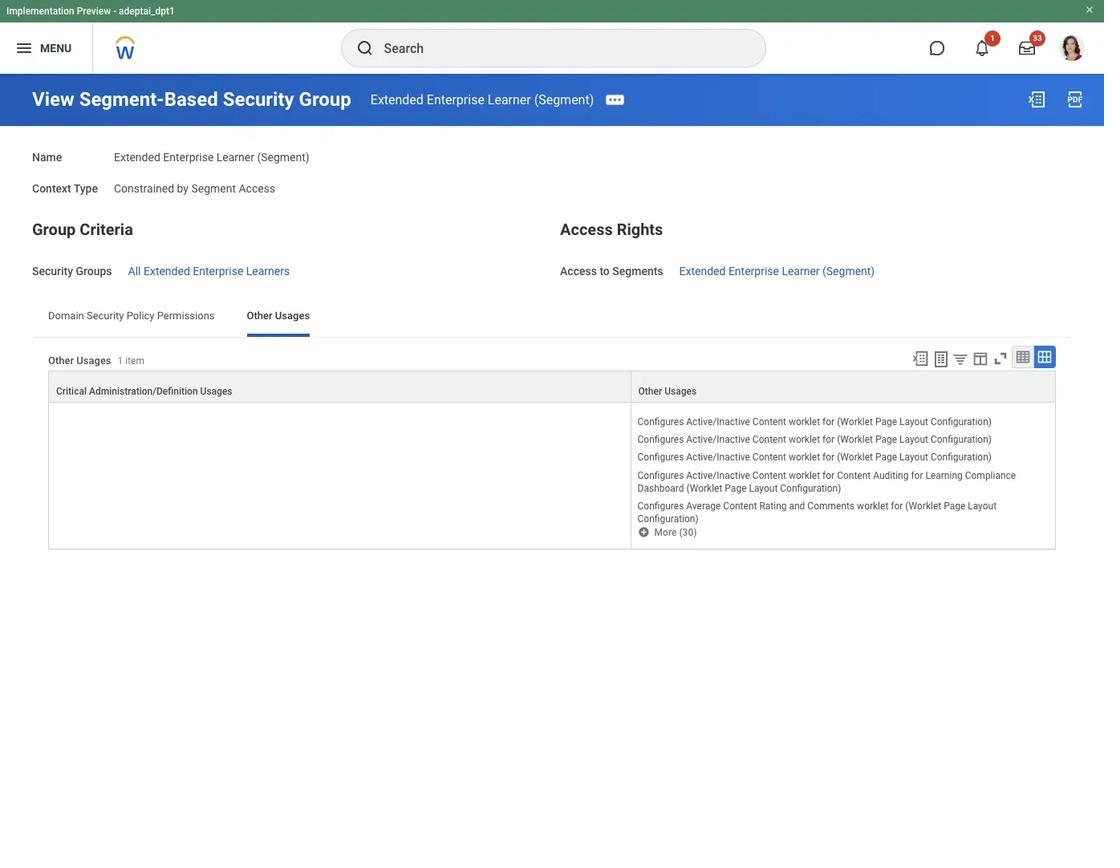 Task type: locate. For each thing, give the bounding box(es) containing it.
extended right segments
[[680, 265, 726, 277]]

select to filter grid data image
[[952, 351, 970, 368]]

configuration)
[[931, 417, 992, 428], [931, 435, 992, 446], [931, 452, 992, 464], [781, 483, 842, 494], [638, 514, 699, 525]]

0 horizontal spatial security
[[32, 265, 73, 277]]

active/inactive inside configures active/inactive content worklet for content auditing for learning compliance dashboard (worklet page layout configuration)
[[687, 470, 751, 481]]

2 vertical spatial learner
[[782, 265, 820, 277]]

configures active/inactive content worklet for (worklet page layout configuration) for 3rd configures active/inactive content worklet for (worklet page layout configuration) element from the bottom of the 'items selected' list
[[638, 417, 992, 428]]

0 horizontal spatial group
[[32, 220, 76, 239]]

layout
[[900, 417, 929, 428], [900, 435, 929, 446], [900, 452, 929, 464], [749, 483, 778, 494], [968, 501, 997, 512]]

configures active/inactive content worklet for (worklet page layout configuration) element
[[638, 414, 992, 428], [638, 431, 992, 446], [638, 449, 992, 464]]

segment
[[191, 182, 236, 195]]

1 vertical spatial extended enterprise learner (segment) link
[[680, 261, 875, 277]]

access for access rights
[[560, 220, 613, 239]]

0 horizontal spatial 1
[[118, 355, 123, 367]]

0 vertical spatial configures active/inactive content worklet for (worklet page layout configuration) element
[[638, 414, 992, 428]]

1 vertical spatial other
[[48, 355, 74, 367]]

page for 1st configures active/inactive content worklet for (worklet page layout configuration) element from the bottom
[[876, 452, 898, 464]]

constrained by segment access
[[114, 182, 275, 195]]

menu banner
[[0, 0, 1105, 74]]

extended enterprise learner (segment) inside access rights group
[[680, 265, 875, 277]]

1 horizontal spatial extended enterprise learner (segment)
[[371, 92, 594, 107]]

domain security policy permissions
[[48, 310, 215, 322]]

page for 3rd configures active/inactive content worklet for (worklet page layout configuration) element from the bottom of the 'items selected' list
[[876, 417, 898, 428]]

1 vertical spatial group
[[32, 220, 76, 239]]

layout for 1st configures active/inactive content worklet for (worklet page layout configuration) element from the bottom
[[900, 452, 929, 464]]

1 vertical spatial (segment)
[[257, 151, 310, 164]]

1 horizontal spatial security
[[87, 310, 124, 322]]

extended inside access rights group
[[680, 265, 726, 277]]

menu
[[40, 41, 72, 54]]

(30)
[[680, 527, 697, 538]]

worklet for 1st configures active/inactive content worklet for (worklet page layout configuration) element from the bottom
[[789, 452, 821, 464]]

2 vertical spatial other
[[639, 386, 663, 398]]

access for access to segments
[[560, 265, 597, 277]]

2 configures active/inactive content worklet for (worklet page layout configuration) from the top
[[638, 435, 992, 446]]

implementation
[[6, 6, 74, 17]]

2 vertical spatial configures active/inactive content worklet for (worklet page layout configuration)
[[638, 452, 992, 464]]

domain
[[48, 310, 84, 322]]

2 configures active/inactive content worklet for (worklet page layout configuration) element from the top
[[638, 431, 992, 446]]

2 vertical spatial (segment)
[[823, 265, 875, 277]]

configures active/inactive content worklet for content auditing for learning compliance dashboard (worklet page layout configuration)
[[638, 470, 1017, 494]]

1 horizontal spatial 1
[[991, 34, 995, 43]]

active/inactive for 3rd configures active/inactive content worklet for (worklet page layout configuration) element from the bottom of the 'items selected' list
[[687, 417, 751, 428]]

for for second configures active/inactive content worklet for (worklet page layout configuration) element from the bottom of the 'items selected' list
[[823, 435, 835, 446]]

view printable version (pdf) image
[[1066, 90, 1086, 109]]

critical
[[56, 386, 87, 398]]

0 vertical spatial access
[[239, 182, 275, 195]]

configuration) for second configures active/inactive content worklet for (worklet page layout configuration) element from the bottom of the 'items selected' list
[[931, 435, 992, 446]]

row
[[48, 371, 1057, 403], [48, 403, 1057, 550]]

table image
[[1016, 349, 1032, 366]]

(segment) for view segment-based security group
[[534, 92, 594, 107]]

enterprise
[[427, 92, 485, 107], [163, 151, 214, 164], [193, 265, 244, 277], [729, 265, 780, 277]]

3 configures from the top
[[638, 452, 684, 464]]

content
[[753, 417, 787, 428], [753, 435, 787, 446], [753, 452, 787, 464], [753, 470, 787, 481], [838, 470, 871, 481], [724, 501, 757, 512]]

0 vertical spatial other usages
[[247, 310, 310, 322]]

1 vertical spatial security
[[32, 265, 73, 277]]

security
[[223, 88, 294, 111], [32, 265, 73, 277], [87, 310, 124, 322]]

2 horizontal spatial learner
[[782, 265, 820, 277]]

compliance
[[966, 470, 1017, 481]]

for for configures active/inactive content worklet for content auditing for learning compliance dashboard (worklet page layout configuration) element
[[823, 470, 835, 481]]

view
[[32, 88, 74, 111]]

1 horizontal spatial learner
[[488, 92, 531, 107]]

0 horizontal spatial learner
[[217, 151, 254, 164]]

0 horizontal spatial extended enterprise learner (segment) link
[[371, 92, 594, 107]]

policy
[[127, 310, 155, 322]]

1 left the item
[[118, 355, 123, 367]]

1 configures active/inactive content worklet for (worklet page layout configuration) from the top
[[638, 417, 992, 428]]

5 configures from the top
[[638, 501, 684, 512]]

other usages inside popup button
[[639, 386, 697, 398]]

active/inactive
[[687, 417, 751, 428], [687, 435, 751, 446], [687, 452, 751, 464], [687, 470, 751, 481]]

0 vertical spatial group
[[299, 88, 351, 111]]

extended enterprise learner (segment) for view segment-based security group
[[371, 92, 594, 107]]

0 vertical spatial configures active/inactive content worklet for (worklet page layout configuration)
[[638, 417, 992, 428]]

configuration) for 1st configures active/inactive content worklet for (worklet page layout configuration) element from the bottom
[[931, 452, 992, 464]]

more (30)
[[655, 527, 697, 538]]

1 row from the top
[[48, 371, 1057, 403]]

segment-
[[79, 88, 164, 111]]

extended enterprise learner (segment) link
[[371, 92, 594, 107], [680, 261, 875, 277]]

configures active/inactive content worklet for (worklet page layout configuration) for 1st configures active/inactive content worklet for (worklet page layout configuration) element from the bottom
[[638, 452, 992, 464]]

1 horizontal spatial extended enterprise learner (segment) link
[[680, 261, 875, 277]]

to
[[600, 265, 610, 277]]

(worklet inside the configures average content rating and comments worklet for (worklet page layout configuration)
[[906, 501, 942, 512]]

1 horizontal spatial group
[[299, 88, 351, 111]]

1
[[991, 34, 995, 43], [118, 355, 123, 367]]

group criteria group
[[32, 216, 544, 280]]

page for second configures active/inactive content worklet for (worklet page layout configuration) element from the bottom of the 'items selected' list
[[876, 435, 898, 446]]

average
[[687, 501, 721, 512]]

search image
[[355, 39, 375, 58]]

1 active/inactive from the top
[[687, 417, 751, 428]]

1 vertical spatial extended enterprise learner (segment)
[[114, 151, 310, 164]]

1 vertical spatial other usages
[[639, 386, 697, 398]]

page
[[876, 417, 898, 428], [876, 435, 898, 446], [876, 452, 898, 464], [725, 483, 747, 494], [944, 501, 966, 512]]

usages inside 'popup button'
[[200, 386, 232, 398]]

2 vertical spatial extended enterprise learner (segment)
[[680, 265, 875, 277]]

view segment-based security group
[[32, 88, 351, 111]]

1 vertical spatial configures active/inactive content worklet for (worklet page layout configuration) element
[[638, 431, 992, 446]]

(worklet for 1st configures active/inactive content worklet for (worklet page layout configuration) element from the bottom
[[838, 452, 874, 464]]

0 horizontal spatial other
[[48, 355, 74, 367]]

1 horizontal spatial (segment)
[[534, 92, 594, 107]]

1 vertical spatial learner
[[217, 151, 254, 164]]

0 vertical spatial (segment)
[[534, 92, 594, 107]]

worklet inside the configures average content rating and comments worklet for (worklet page layout configuration)
[[858, 501, 889, 512]]

4 configures from the top
[[638, 470, 684, 481]]

0 vertical spatial extended enterprise learner (segment) link
[[371, 92, 594, 107]]

1 horizontal spatial other
[[247, 310, 273, 322]]

extended enterprise learner (segment) link inside access rights group
[[680, 261, 875, 277]]

security left groups
[[32, 265, 73, 277]]

(worklet
[[838, 417, 874, 428], [838, 435, 874, 446], [838, 452, 874, 464], [687, 483, 723, 494], [906, 501, 942, 512]]

configures average content rating and comments worklet for (worklet page layout configuration)
[[638, 501, 997, 525]]

2 horizontal spatial security
[[223, 88, 294, 111]]

all extended enterprise learners
[[128, 265, 290, 277]]

3 configures active/inactive content worklet for (worklet page layout configuration) from the top
[[638, 452, 992, 464]]

0 vertical spatial 1
[[991, 34, 995, 43]]

(worklet for 3rd configures active/inactive content worklet for (worklet page layout configuration) element from the bottom of the 'items selected' list
[[838, 417, 874, 428]]

groups
[[76, 265, 112, 277]]

1 vertical spatial access
[[560, 220, 613, 239]]

0 vertical spatial learner
[[488, 92, 531, 107]]

other
[[247, 310, 273, 322], [48, 355, 74, 367], [639, 386, 663, 398]]

configures
[[638, 417, 684, 428], [638, 435, 684, 446], [638, 452, 684, 464], [638, 470, 684, 481], [638, 501, 684, 512]]

worklet inside configures active/inactive content worklet for content auditing for learning compliance dashboard (worklet page layout configuration)
[[789, 470, 821, 481]]

tab list
[[32, 299, 1073, 337]]

1 vertical spatial 1
[[118, 355, 123, 367]]

3 configures active/inactive content worklet for (worklet page layout configuration) element from the top
[[638, 449, 992, 464]]

for
[[823, 417, 835, 428], [823, 435, 835, 446], [823, 452, 835, 464], [823, 470, 835, 481], [912, 470, 924, 481], [891, 501, 904, 512]]

(segment)
[[534, 92, 594, 107], [257, 151, 310, 164], [823, 265, 875, 277]]

2 row from the top
[[48, 403, 1057, 550]]

learner for access to segments
[[782, 265, 820, 277]]

extended right all
[[144, 265, 190, 277]]

(segment) for access to segments
[[823, 265, 875, 277]]

1 configures from the top
[[638, 417, 684, 428]]

toolbar inside view segment-based security group main content
[[905, 346, 1057, 371]]

configures for second configures active/inactive content worklet for (worklet page layout configuration) element from the bottom of the 'items selected' list
[[638, 435, 684, 446]]

more (30) button
[[638, 526, 699, 539]]

2 vertical spatial configures active/inactive content worklet for (worklet page layout configuration) element
[[638, 449, 992, 464]]

configures inside configures active/inactive content worklet for content auditing for learning compliance dashboard (worklet page layout configuration)
[[638, 470, 684, 481]]

and
[[790, 501, 806, 512]]

layout inside the configures average content rating and comments worklet for (worklet page layout configuration)
[[968, 501, 997, 512]]

2 vertical spatial security
[[87, 310, 124, 322]]

worklet for 3rd configures active/inactive content worklet for (worklet page layout configuration) element from the bottom of the 'items selected' list
[[789, 417, 821, 428]]

access up to
[[560, 220, 613, 239]]

2 horizontal spatial (segment)
[[823, 265, 875, 277]]

3 active/inactive from the top
[[687, 452, 751, 464]]

2 configures from the top
[[638, 435, 684, 446]]

learner
[[488, 92, 531, 107], [217, 151, 254, 164], [782, 265, 820, 277]]

configures for 3rd configures active/inactive content worklet for (worklet page layout configuration) element from the bottom of the 'items selected' list
[[638, 417, 684, 428]]

other inside tab list
[[247, 310, 273, 322]]

configuration) for 3rd configures active/inactive content worklet for (worklet page layout configuration) element from the bottom of the 'items selected' list
[[931, 417, 992, 428]]

2 horizontal spatial other
[[639, 386, 663, 398]]

security inside tab list
[[87, 310, 124, 322]]

0 vertical spatial other
[[247, 310, 273, 322]]

item
[[125, 355, 145, 367]]

cell
[[48, 403, 632, 550]]

preview
[[77, 6, 111, 17]]

extended enterprise learner (segment)
[[371, 92, 594, 107], [114, 151, 310, 164], [680, 265, 875, 277]]

extended enterprise learner (segment) link for access to segments
[[680, 261, 875, 277]]

configures for configures average content rating and comments worklet for (worklet page layout configuration) element
[[638, 501, 684, 512]]

extended down search image
[[371, 92, 424, 107]]

notifications element
[[1068, 32, 1081, 45]]

page inside the configures average content rating and comments worklet for (worklet page layout configuration)
[[944, 501, 966, 512]]

expand table image
[[1037, 349, 1053, 366]]

2 vertical spatial access
[[560, 265, 597, 277]]

(segment) inside extended enterprise learner (segment) link
[[823, 265, 875, 277]]

learner inside access rights group
[[782, 265, 820, 277]]

enterprise for extended enterprise learner (segment) link corresponding to view segment-based security group
[[427, 92, 485, 107]]

0 horizontal spatial (segment)
[[257, 151, 310, 164]]

access
[[239, 182, 275, 195], [560, 220, 613, 239], [560, 265, 597, 277]]

type
[[74, 182, 98, 195]]

menu button
[[0, 22, 93, 74]]

configures active/inactive content worklet for (worklet page layout configuration)
[[638, 417, 992, 428], [638, 435, 992, 446], [638, 452, 992, 464]]

extended up constrained
[[114, 151, 160, 164]]

worklet
[[789, 417, 821, 428], [789, 435, 821, 446], [789, 452, 821, 464], [789, 470, 821, 481], [858, 501, 889, 512]]

active/inactive for configures active/inactive content worklet for content auditing for learning compliance dashboard (worklet page layout configuration) element
[[687, 470, 751, 481]]

usages
[[275, 310, 310, 322], [77, 355, 111, 367], [200, 386, 232, 398], [665, 386, 697, 398]]

tab list containing domain security policy permissions
[[32, 299, 1073, 337]]

1 vertical spatial configures active/inactive content worklet for (worklet page layout configuration)
[[638, 435, 992, 446]]

export to excel image
[[912, 350, 930, 368]]

1 right notifications large icon
[[991, 34, 995, 43]]

enterprise inside name element
[[163, 151, 214, 164]]

1 button
[[965, 31, 1001, 66]]

click to view/edit grid preferences image
[[972, 350, 990, 368]]

enterprise inside access rights group
[[729, 265, 780, 277]]

1 horizontal spatial other usages
[[639, 386, 697, 398]]

usages inside tab list
[[275, 310, 310, 322]]

configures active/inactive content worklet for (worklet page layout configuration) for second configures active/inactive content worklet for (worklet page layout configuration) element from the bottom of the 'items selected' list
[[638, 435, 992, 446]]

other usages
[[247, 310, 310, 322], [639, 386, 697, 398]]

access right segment
[[239, 182, 275, 195]]

more
[[655, 527, 677, 538]]

security right based in the top left of the page
[[223, 88, 294, 111]]

2 active/inactive from the top
[[687, 435, 751, 446]]

for for 1st configures active/inactive content worklet for (worklet page layout configuration) element from the bottom
[[823, 452, 835, 464]]

(worklet inside configures active/inactive content worklet for content auditing for learning compliance dashboard (worklet page layout configuration)
[[687, 483, 723, 494]]

4 active/inactive from the top
[[687, 470, 751, 481]]

0 vertical spatial extended enterprise learner (segment)
[[371, 92, 594, 107]]

group
[[299, 88, 351, 111], [32, 220, 76, 239]]

Search Workday  search field
[[384, 31, 733, 66]]

implementation preview -   adeptai_dpt1
[[6, 6, 175, 17]]

security left policy on the left of the page
[[87, 310, 124, 322]]

access left to
[[560, 265, 597, 277]]

configures inside the configures average content rating and comments worklet for (worklet page layout configuration)
[[638, 501, 684, 512]]

export to worksheets image
[[932, 350, 951, 370]]

layout for 3rd configures active/inactive content worklet for (worklet page layout configuration) element from the bottom of the 'items selected' list
[[900, 417, 929, 428]]

profile logan mcneil image
[[1060, 35, 1086, 64]]

extended
[[371, 92, 424, 107], [114, 151, 160, 164], [144, 265, 190, 277], [680, 265, 726, 277]]

toolbar
[[905, 346, 1057, 371]]

2 horizontal spatial extended enterprise learner (segment)
[[680, 265, 875, 277]]



Task type: describe. For each thing, give the bounding box(es) containing it.
1 inside button
[[991, 34, 995, 43]]

other usages button
[[632, 372, 1056, 403]]

inbox large image
[[1020, 40, 1036, 56]]

items selected list
[[638, 414, 1049, 526]]

learner for view segment-based security group
[[488, 92, 531, 107]]

permissions
[[157, 310, 215, 322]]

active/inactive for 1st configures active/inactive content worklet for (worklet page layout configuration) element from the bottom
[[687, 452, 751, 464]]

learning
[[926, 470, 963, 481]]

-
[[113, 6, 117, 17]]

extended inside group criteria group
[[144, 265, 190, 277]]

context type
[[32, 182, 98, 195]]

configures for configures active/inactive content worklet for content auditing for learning compliance dashboard (worklet page layout configuration) element
[[638, 470, 684, 481]]

(worklet for second configures active/inactive content worklet for (worklet page layout configuration) element from the bottom of the 'items selected' list
[[838, 435, 874, 446]]

rating
[[760, 501, 787, 512]]

all extended enterprise learners link
[[128, 261, 290, 277]]

tab list inside view segment-based security group main content
[[32, 299, 1073, 337]]

comments
[[808, 501, 855, 512]]

context
[[32, 182, 71, 195]]

0 horizontal spatial other usages
[[247, 310, 310, 322]]

layout for second configures active/inactive content worklet for (worklet page layout configuration) element from the bottom of the 'items selected' list
[[900, 435, 929, 446]]

administration/definition
[[89, 386, 198, 398]]

worklet for configures active/inactive content worklet for content auditing for learning compliance dashboard (worklet page layout configuration) element
[[789, 470, 821, 481]]

rights
[[617, 220, 663, 239]]

justify image
[[14, 39, 34, 58]]

security groups
[[32, 265, 112, 277]]

for inside the configures average content rating and comments worklet for (worklet page layout configuration)
[[891, 501, 904, 512]]

1 inside other usages 1 item
[[118, 355, 123, 367]]

enterprise for name element
[[163, 151, 214, 164]]

(segment) inside name element
[[257, 151, 310, 164]]

group criteria
[[32, 220, 133, 239]]

criteria
[[80, 220, 133, 239]]

segments
[[613, 265, 664, 277]]

name
[[32, 151, 62, 164]]

by
[[177, 182, 189, 195]]

row containing configures active/inactive content worklet for (worklet page layout configuration)
[[48, 403, 1057, 550]]

close environment banner image
[[1086, 5, 1095, 14]]

based
[[164, 88, 218, 111]]

configures for 1st configures active/inactive content worklet for (worklet page layout configuration) element from the bottom
[[638, 452, 684, 464]]

configures active/inactive content worklet for content auditing for learning compliance dashboard (worklet page layout configuration) element
[[638, 467, 1017, 494]]

active/inactive for second configures active/inactive content worklet for (worklet page layout configuration) element from the bottom of the 'items selected' list
[[687, 435, 751, 446]]

enterprise inside group criteria group
[[193, 265, 244, 277]]

usages inside popup button
[[665, 386, 697, 398]]

other inside other usages popup button
[[639, 386, 663, 398]]

configures average content rating and comments worklet for (worklet page layout configuration) element
[[638, 498, 997, 525]]

constrained
[[114, 182, 174, 195]]

group criteria button
[[32, 220, 133, 239]]

for for 3rd configures active/inactive content worklet for (worklet page layout configuration) element from the bottom of the 'items selected' list
[[823, 417, 835, 428]]

content inside the configures average content rating and comments worklet for (worklet page layout configuration)
[[724, 501, 757, 512]]

context type element
[[114, 172, 275, 196]]

0 vertical spatial security
[[223, 88, 294, 111]]

cell inside view segment-based security group main content
[[48, 403, 632, 550]]

extended enterprise learner (segment) for access to segments
[[680, 265, 875, 277]]

access rights
[[560, 220, 663, 239]]

row containing critical administration/definition usages
[[48, 371, 1057, 403]]

1 configures active/inactive content worklet for (worklet page layout configuration) element from the top
[[638, 414, 992, 428]]

enterprise for extended enterprise learner (segment) link in access rights group
[[729, 265, 780, 277]]

page inside configures active/inactive content worklet for content auditing for learning compliance dashboard (worklet page layout configuration)
[[725, 483, 747, 494]]

notifications large image
[[975, 40, 991, 56]]

fullscreen image
[[992, 350, 1010, 368]]

other usages 1 item
[[48, 355, 145, 367]]

access inside 'context type' element
[[239, 182, 275, 195]]

critical administration/definition usages button
[[49, 372, 631, 403]]

33
[[1034, 34, 1043, 43]]

learner inside name element
[[217, 151, 254, 164]]

all
[[128, 265, 141, 277]]

layout inside configures active/inactive content worklet for content auditing for learning compliance dashboard (worklet page layout configuration)
[[749, 483, 778, 494]]

access to segments
[[560, 265, 664, 277]]

export to excel image
[[1028, 90, 1047, 109]]

access rights group
[[560, 216, 1073, 280]]

extended inside name element
[[114, 151, 160, 164]]

critical administration/definition usages
[[56, 386, 232, 398]]

0 horizontal spatial extended enterprise learner (segment)
[[114, 151, 310, 164]]

access rights button
[[560, 220, 663, 239]]

learners
[[246, 265, 290, 277]]

view segment-based security group main content
[[0, 74, 1105, 608]]

adeptai_dpt1
[[119, 6, 175, 17]]

dashboard
[[638, 483, 685, 494]]

auditing
[[874, 470, 909, 481]]

name element
[[114, 141, 310, 165]]

extended enterprise learner (segment) link for view segment-based security group
[[371, 92, 594, 107]]

security inside group criteria group
[[32, 265, 73, 277]]

33 button
[[1010, 31, 1046, 66]]

group inside group
[[32, 220, 76, 239]]

configuration) inside the configures average content rating and comments worklet for (worklet page layout configuration)
[[638, 514, 699, 525]]

worklet for second configures active/inactive content worklet for (worklet page layout configuration) element from the bottom of the 'items selected' list
[[789, 435, 821, 446]]

configuration) inside configures active/inactive content worklet for content auditing for learning compliance dashboard (worklet page layout configuration)
[[781, 483, 842, 494]]



Task type: vqa. For each thing, say whether or not it's contained in the screenshot.
mail icon
no



